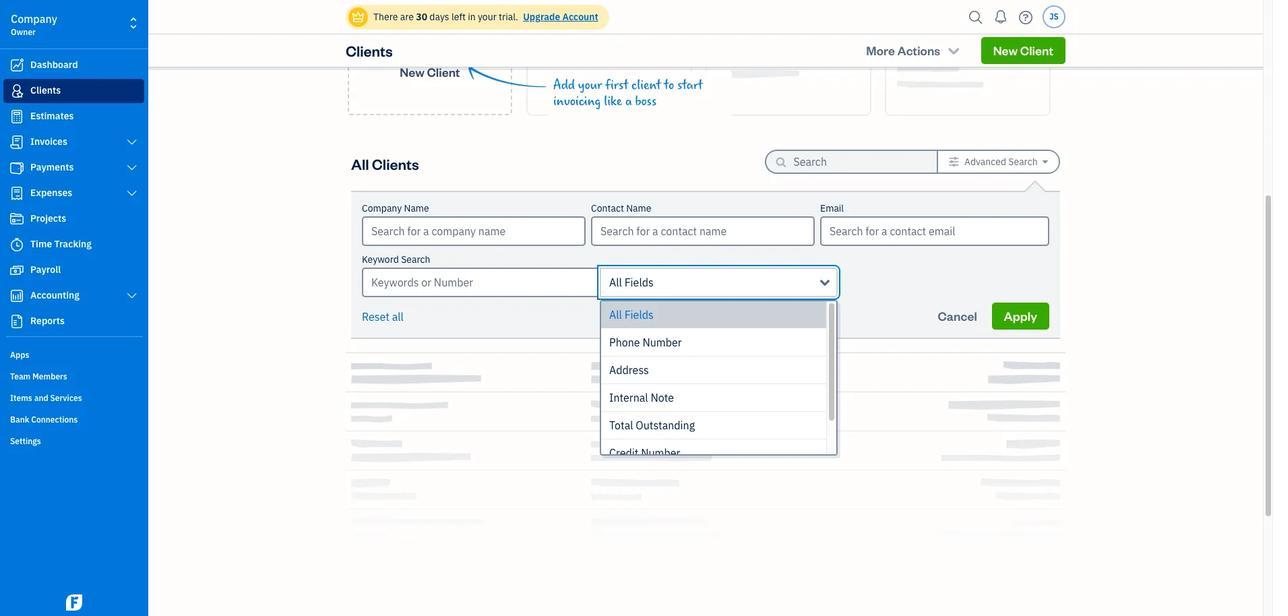 Task type: locate. For each thing, give the bounding box(es) containing it.
number inside phone number 'option'
[[643, 336, 682, 349]]

accounting link
[[3, 284, 144, 308]]

apps
[[10, 350, 29, 360]]

1 vertical spatial company
[[362, 202, 402, 214]]

client image
[[9, 84, 25, 98]]

chevron large down image inside invoices link
[[126, 137, 138, 148]]

reset
[[362, 310, 390, 324]]

fields
[[625, 276, 654, 289], [625, 308, 654, 322]]

company for owner
[[11, 12, 57, 26]]

new client down 30
[[400, 64, 460, 79]]

invoice image
[[9, 136, 25, 149]]

cancel
[[938, 308, 978, 324]]

payments
[[30, 161, 74, 173]]

1 vertical spatial client
[[427, 64, 460, 79]]

accounting
[[30, 289, 80, 301]]

keyword search
[[362, 254, 431, 266]]

invoices
[[30, 136, 67, 148]]

0 horizontal spatial your
[[478, 11, 497, 23]]

advanced search
[[965, 156, 1038, 168]]

1 vertical spatial fields
[[625, 308, 654, 322]]

keyword
[[362, 254, 399, 266]]

1 vertical spatial new
[[400, 64, 425, 79]]

to
[[665, 78, 675, 93]]

estimates link
[[3, 105, 144, 129]]

0 vertical spatial chevron large down image
[[126, 137, 138, 148]]

more actions
[[867, 42, 941, 58]]

clients up estimates
[[30, 84, 61, 96]]

all clients
[[351, 154, 419, 173]]

crown image
[[351, 10, 366, 24]]

address option
[[602, 357, 827, 384]]

name
[[404, 202, 429, 214], [627, 202, 652, 214]]

all for all fields field
[[610, 276, 622, 289]]

Keywords or Number text field
[[362, 268, 600, 297]]

1 horizontal spatial client
[[1021, 42, 1054, 58]]

payments link
[[3, 156, 144, 180]]

new client down go to help image
[[994, 42, 1054, 58]]

clients
[[346, 41, 393, 60], [30, 84, 61, 96], [372, 154, 419, 173]]

client down days
[[427, 64, 460, 79]]

clients down crown image at the top left of page
[[346, 41, 393, 60]]

search right keyword
[[401, 254, 431, 266]]

fields inside all fields option
[[625, 308, 654, 322]]

0 horizontal spatial new client link
[[348, 4, 513, 115]]

all fields inside all fields option
[[610, 308, 654, 322]]

all fields inside all fields field
[[610, 276, 654, 289]]

all fields option
[[602, 301, 827, 329]]

1 horizontal spatial new client
[[994, 42, 1054, 58]]

chevron large down image
[[126, 188, 138, 199], [126, 291, 138, 301]]

account
[[563, 11, 599, 23]]

note
[[651, 391, 674, 405]]

0 horizontal spatial company
[[11, 12, 57, 26]]

name for contact name
[[627, 202, 652, 214]]

chevron large down image up the expenses link
[[126, 163, 138, 173]]

all fields
[[610, 276, 654, 289], [610, 308, 654, 322]]

all
[[392, 310, 404, 324]]

your inside 'add your first client to start invoicing like a boss'
[[578, 78, 603, 93]]

1 vertical spatial clients
[[30, 84, 61, 96]]

chart image
[[9, 289, 25, 303]]

left
[[452, 11, 466, 23]]

credit number option
[[602, 440, 827, 467]]

add
[[554, 78, 575, 93]]

main element
[[0, 0, 182, 616]]

name right contact
[[627, 202, 652, 214]]

company inside main element
[[11, 12, 57, 26]]

company owner
[[11, 12, 57, 37]]

items and services
[[10, 393, 82, 403]]

company up owner
[[11, 12, 57, 26]]

1 vertical spatial chevron large down image
[[126, 163, 138, 173]]

chevron large down image up payments link
[[126, 137, 138, 148]]

0 horizontal spatial name
[[404, 202, 429, 214]]

0 vertical spatial new client
[[994, 42, 1054, 58]]

number inside credit number option
[[641, 446, 681, 460]]

advanced search button
[[938, 151, 1060, 173]]

all
[[351, 154, 369, 173], [610, 276, 622, 289], [610, 308, 622, 322]]

0 vertical spatial number
[[643, 336, 682, 349]]

reset all button
[[362, 309, 404, 325]]

1 horizontal spatial company
[[362, 202, 402, 214]]

list box
[[602, 301, 837, 467]]

1 fields from the top
[[625, 276, 654, 289]]

credit number
[[610, 446, 681, 460]]

1 vertical spatial search
[[401, 254, 431, 266]]

dashboard image
[[9, 59, 25, 72]]

0 horizontal spatial new client
[[400, 64, 460, 79]]

payroll
[[30, 264, 61, 276]]

0 vertical spatial company
[[11, 12, 57, 26]]

number down outstanding
[[641, 446, 681, 460]]

0 vertical spatial your
[[478, 11, 497, 23]]

chevron large down image up projects link
[[126, 188, 138, 199]]

email
[[821, 202, 844, 214]]

your
[[478, 11, 497, 23], [578, 78, 603, 93]]

address
[[610, 364, 649, 377]]

search left caretdown "image" on the top right of the page
[[1009, 156, 1038, 168]]

all fields for all fields field
[[610, 276, 654, 289]]

number right phone
[[643, 336, 682, 349]]

1 name from the left
[[404, 202, 429, 214]]

30
[[416, 11, 428, 23]]

clients up company name
[[372, 154, 419, 173]]

search for advanced search
[[1009, 156, 1038, 168]]

actions
[[898, 42, 941, 58]]

new
[[994, 42, 1019, 58], [400, 64, 425, 79]]

0 vertical spatial new
[[994, 42, 1019, 58]]

1 vertical spatial chevron large down image
[[126, 291, 138, 301]]

name down all clients in the top of the page
[[404, 202, 429, 214]]

owner
[[11, 27, 36, 37]]

clients inside main element
[[30, 84, 61, 96]]

a
[[626, 94, 632, 109]]

chevron large down image
[[126, 137, 138, 148], [126, 163, 138, 173]]

1 horizontal spatial your
[[578, 78, 603, 93]]

chevron large down image inside the expenses link
[[126, 188, 138, 199]]

your up invoicing
[[578, 78, 603, 93]]

2 name from the left
[[627, 202, 652, 214]]

1 chevron large down image from the top
[[126, 188, 138, 199]]

2 vertical spatial all
[[610, 308, 622, 322]]

1 all fields from the top
[[610, 276, 654, 289]]

0 vertical spatial client
[[1021, 42, 1054, 58]]

internal
[[610, 391, 649, 405]]

your right in
[[478, 11, 497, 23]]

0 vertical spatial all fields
[[610, 276, 654, 289]]

1 vertical spatial all fields
[[610, 308, 654, 322]]

2 fields from the top
[[625, 308, 654, 322]]

1 horizontal spatial name
[[627, 202, 652, 214]]

0 horizontal spatial search
[[401, 254, 431, 266]]

boss
[[636, 94, 657, 109]]

members
[[32, 372, 67, 382]]

1 chevron large down image from the top
[[126, 137, 138, 148]]

client down go to help image
[[1021, 42, 1054, 58]]

all inside option
[[610, 308, 622, 322]]

reports
[[30, 315, 65, 327]]

0 vertical spatial fields
[[625, 276, 654, 289]]

1 vertical spatial number
[[641, 446, 681, 460]]

client
[[1021, 42, 1054, 58], [427, 64, 460, 79]]

chevron large down image down payroll link
[[126, 291, 138, 301]]

1 vertical spatial your
[[578, 78, 603, 93]]

1 vertical spatial all
[[610, 276, 622, 289]]

new down are
[[400, 64, 425, 79]]

0 vertical spatial search
[[1009, 156, 1038, 168]]

1 vertical spatial new client
[[400, 64, 460, 79]]

0 vertical spatial chevron large down image
[[126, 188, 138, 199]]

all fields for list box containing all fields
[[610, 308, 654, 322]]

new client
[[994, 42, 1054, 58], [400, 64, 460, 79]]

bank
[[10, 415, 29, 425]]

Search for a contact email text field
[[822, 218, 1049, 245]]

2 all fields from the top
[[610, 308, 654, 322]]

2 chevron large down image from the top
[[126, 163, 138, 173]]

estimate image
[[9, 110, 25, 123]]

new client link
[[348, 4, 513, 115], [982, 37, 1066, 64]]

chevron large down image for expenses
[[126, 188, 138, 199]]

search inside dropdown button
[[1009, 156, 1038, 168]]

chevron large down image for payments
[[126, 163, 138, 173]]

0 vertical spatial all
[[351, 154, 369, 173]]

company
[[11, 12, 57, 26], [362, 202, 402, 214]]

start
[[678, 78, 703, 93]]

company down all clients in the top of the page
[[362, 202, 402, 214]]

1 horizontal spatial search
[[1009, 156, 1038, 168]]

first
[[606, 78, 629, 93]]

new down notifications icon at the top right of page
[[994, 42, 1019, 58]]

2 chevron large down image from the top
[[126, 291, 138, 301]]

chevron large down image inside accounting link
[[126, 291, 138, 301]]

all inside field
[[610, 276, 622, 289]]

Search for a company name text field
[[364, 218, 585, 245]]

settings
[[10, 436, 41, 446]]

number for credit number
[[641, 446, 681, 460]]

advanced
[[965, 156, 1007, 168]]

company name
[[362, 202, 429, 214]]



Task type: describe. For each thing, give the bounding box(es) containing it.
company for name
[[362, 202, 402, 214]]

bank connections
[[10, 415, 78, 425]]

and
[[34, 393, 48, 403]]

Search text field
[[794, 151, 915, 173]]

chevron large down image for invoices
[[126, 137, 138, 148]]

0 horizontal spatial new
[[400, 64, 425, 79]]

1 horizontal spatial new
[[994, 42, 1019, 58]]

internal note option
[[602, 384, 827, 412]]

are
[[400, 11, 414, 23]]

apply button
[[992, 303, 1050, 330]]

there are 30 days left in your trial. upgrade account
[[374, 11, 599, 23]]

dashboard
[[30, 59, 78, 71]]

expense image
[[9, 187, 25, 200]]

go to help image
[[1016, 7, 1037, 27]]

reset all
[[362, 310, 404, 324]]

All Fields field
[[600, 268, 838, 297]]

items
[[10, 393, 32, 403]]

bank connections link
[[3, 409, 144, 430]]

2 vertical spatial clients
[[372, 154, 419, 173]]

invoicing
[[554, 94, 601, 109]]

number for phone number
[[643, 336, 682, 349]]

upgrade
[[523, 11, 561, 23]]

estimates
[[30, 110, 74, 122]]

total
[[610, 419, 634, 432]]

services
[[50, 393, 82, 403]]

money image
[[9, 264, 25, 277]]

team members
[[10, 372, 67, 382]]

0 vertical spatial clients
[[346, 41, 393, 60]]

tracking
[[54, 238, 92, 250]]

chevrondown image
[[947, 44, 962, 57]]

payroll link
[[3, 258, 144, 283]]

apply
[[1005, 308, 1038, 324]]

settings image
[[949, 156, 960, 167]]

notifications image
[[991, 3, 1012, 30]]

items and services link
[[3, 388, 144, 408]]

project image
[[9, 212, 25, 226]]

fields inside all fields field
[[625, 276, 654, 289]]

there
[[374, 11, 398, 23]]

phone
[[610, 336, 640, 349]]

phone number
[[610, 336, 682, 349]]

more actions button
[[855, 37, 974, 64]]

1 horizontal spatial new client link
[[982, 37, 1066, 64]]

trial.
[[499, 11, 519, 23]]

credit
[[610, 446, 639, 460]]

payment image
[[9, 161, 25, 175]]

time tracking
[[30, 238, 92, 250]]

upgrade account link
[[521, 11, 599, 23]]

connections
[[31, 415, 78, 425]]

timer image
[[9, 238, 25, 252]]

team
[[10, 372, 31, 382]]

client
[[632, 78, 661, 93]]

total outstanding option
[[602, 412, 827, 440]]

dashboard link
[[3, 53, 144, 78]]

clients link
[[3, 79, 144, 103]]

js button
[[1043, 5, 1066, 28]]

js
[[1050, 11, 1059, 22]]

projects link
[[3, 207, 144, 231]]

chevron large down image for accounting
[[126, 291, 138, 301]]

cancel button
[[926, 303, 990, 330]]

add your first client to start invoicing like a boss
[[554, 78, 703, 109]]

internal note
[[610, 391, 674, 405]]

more
[[867, 42, 896, 58]]

days
[[430, 11, 450, 23]]

time
[[30, 238, 52, 250]]

reports link
[[3, 310, 144, 334]]

settings link
[[3, 431, 144, 451]]

time tracking link
[[3, 233, 144, 257]]

list box containing all fields
[[602, 301, 837, 467]]

in
[[468, 11, 476, 23]]

0 horizontal spatial client
[[427, 64, 460, 79]]

expenses
[[30, 187, 72, 199]]

team members link
[[3, 366, 144, 386]]

report image
[[9, 315, 25, 328]]

contact
[[591, 202, 624, 214]]

search for keyword search
[[401, 254, 431, 266]]

contact name
[[591, 202, 652, 214]]

search image
[[966, 7, 987, 27]]

apps link
[[3, 345, 144, 365]]

projects
[[30, 212, 66, 225]]

outstanding
[[636, 419, 695, 432]]

Search for a contact name text field
[[593, 218, 814, 245]]

expenses link
[[3, 181, 144, 206]]

freshbooks image
[[63, 595, 85, 611]]

phone number option
[[602, 329, 827, 357]]

name for company name
[[404, 202, 429, 214]]

invoices link
[[3, 130, 144, 154]]

all for list box containing all fields
[[610, 308, 622, 322]]

like
[[604, 94, 623, 109]]

caretdown image
[[1043, 156, 1049, 167]]

total outstanding
[[610, 419, 695, 432]]



Task type: vqa. For each thing, say whether or not it's contained in the screenshot.
Sales
no



